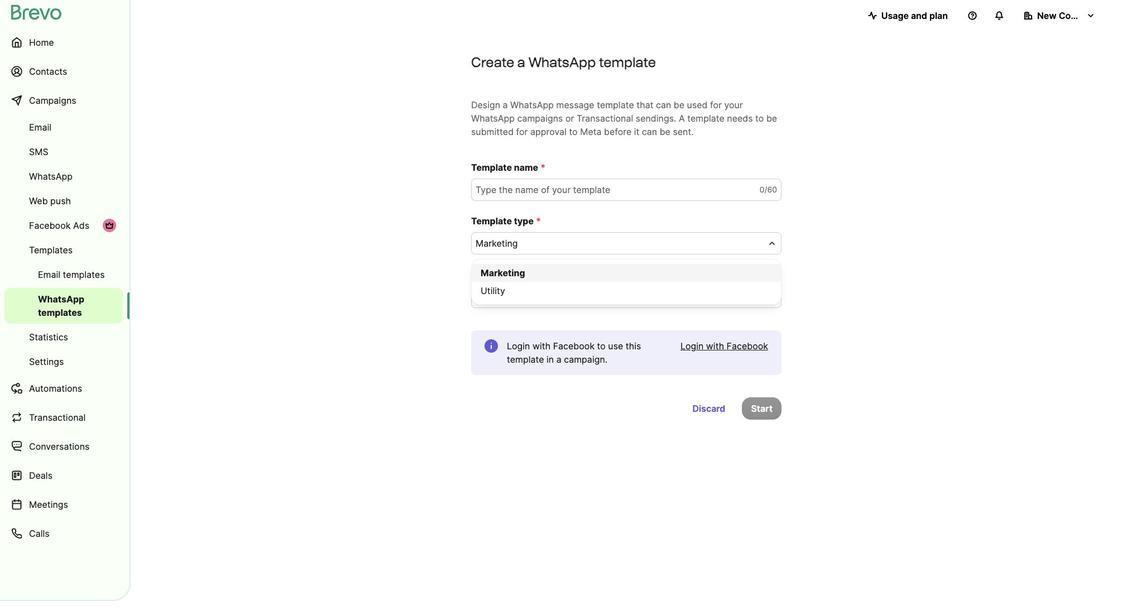 Task type: locate. For each thing, give the bounding box(es) containing it.
discard
[[693, 403, 726, 414]]

with
[[533, 341, 551, 352], [706, 341, 724, 352]]

* right type
[[536, 216, 541, 227]]

statistics link
[[4, 326, 123, 348]]

2 horizontal spatial be
[[767, 113, 777, 124]]

0 vertical spatial transactional
[[577, 113, 633, 124]]

or
[[566, 113, 574, 124]]

can up sendings.
[[656, 99, 671, 111]]

list box
[[471, 259, 782, 305]]

facebook for login with facebook
[[727, 341, 768, 352]]

with inside login with facebook to use this template in a campaign.
[[533, 341, 551, 352]]

for down campaigns
[[516, 126, 528, 137]]

0 vertical spatial *
[[541, 162, 546, 173]]

be
[[674, 99, 685, 111], [767, 113, 777, 124], [660, 126, 671, 137]]

1 horizontal spatial be
[[674, 99, 685, 111]]

can
[[656, 99, 671, 111], [642, 126, 657, 137]]

for
[[710, 99, 722, 111], [516, 126, 528, 137]]

0 vertical spatial template
[[471, 162, 512, 173]]

0 vertical spatial email
[[29, 122, 51, 133]]

to right needs on the top right of page
[[756, 113, 764, 124]]

1 horizontal spatial with
[[706, 341, 724, 352]]

0 horizontal spatial with
[[533, 341, 551, 352]]

email down templates in the top left of the page
[[38, 269, 60, 280]]

web
[[29, 195, 48, 207]]

0 horizontal spatial transactional
[[29, 412, 86, 423]]

whatsapp up message
[[528, 54, 596, 70]]

marketing inside popup button
[[476, 238, 518, 249]]

templates down templates link
[[63, 269, 105, 280]]

1 vertical spatial template
[[471, 216, 512, 227]]

template
[[599, 54, 656, 70], [597, 99, 634, 111], [688, 113, 725, 124], [507, 354, 544, 365]]

contacts link
[[4, 58, 123, 85]]

1 template from the top
[[471, 162, 512, 173]]

campaigns
[[517, 113, 563, 124]]

plan
[[930, 10, 948, 21]]

create
[[471, 54, 514, 70]]

whatsapp up web push
[[29, 171, 73, 182]]

a right create
[[518, 54, 525, 70]]

None field
[[476, 290, 764, 304]]

email for email templates
[[38, 269, 60, 280]]

email for email
[[29, 122, 51, 133]]

be up 'a'
[[674, 99, 685, 111]]

deals
[[29, 470, 52, 481]]

* for template name *
[[541, 162, 546, 173]]

facebook
[[29, 220, 71, 231], [553, 341, 595, 352], [727, 341, 768, 352]]

templates
[[63, 269, 105, 280], [38, 307, 82, 318]]

template inside login with facebook to use this template in a campaign.
[[507, 354, 544, 365]]

2 with from the left
[[706, 341, 724, 352]]

whatsapp up campaigns
[[510, 99, 554, 111]]

template type *
[[471, 216, 541, 227]]

transactional down automations
[[29, 412, 86, 423]]

a inside popup button
[[511, 291, 516, 303]]

company
[[1059, 10, 1100, 21]]

1 vertical spatial transactional
[[29, 412, 86, 423]]

a inside design a whatsapp message template that can be used for your whatsapp campaigns or transactional sendings. a template needs to be submitted for approval to meta before it can be sent.
[[503, 99, 508, 111]]

facebook ads link
[[4, 214, 123, 237]]

design a whatsapp message template that can be used for your whatsapp campaigns or transactional sendings. a template needs to be submitted for approval to meta before it can be sent.
[[471, 99, 777, 137]]

1 with from the left
[[533, 341, 551, 352]]

language down template language
[[518, 291, 557, 303]]

1 horizontal spatial to
[[597, 341, 606, 352]]

2 template from the top
[[471, 216, 512, 227]]

0 vertical spatial language
[[514, 269, 555, 280]]

sms
[[29, 146, 48, 157]]

1 vertical spatial to
[[569, 126, 578, 137]]

2 vertical spatial to
[[597, 341, 606, 352]]

1 vertical spatial *
[[536, 216, 541, 227]]

email
[[29, 122, 51, 133], [38, 269, 60, 280]]

2 horizontal spatial to
[[756, 113, 764, 124]]

and
[[911, 10, 927, 21]]

transactional link
[[4, 404, 123, 431]]

0 horizontal spatial login
[[507, 341, 530, 352]]

language up choose a language
[[514, 269, 555, 280]]

can right it
[[642, 126, 657, 137]]

template down used
[[688, 113, 725, 124]]

0 horizontal spatial be
[[660, 126, 671, 137]]

be right needs on the top right of page
[[767, 113, 777, 124]]

a right in
[[557, 354, 562, 365]]

templates
[[29, 245, 73, 256]]

1 horizontal spatial facebook
[[553, 341, 595, 352]]

1 login from the left
[[507, 341, 530, 352]]

template left type
[[471, 216, 512, 227]]

marketing up utility
[[481, 267, 525, 279]]

templates up statistics link
[[38, 307, 82, 318]]

template up before
[[597, 99, 634, 111]]

a
[[518, 54, 525, 70], [503, 99, 508, 111], [511, 291, 516, 303], [557, 354, 562, 365]]

login with facebook to use this template in a campaign.
[[507, 341, 641, 365]]

1 vertical spatial templates
[[38, 307, 82, 318]]

transactional up before
[[577, 113, 633, 124]]

marketing for marketing popup button
[[476, 238, 518, 249]]

email link
[[4, 116, 123, 138]]

template left name
[[471, 162, 512, 173]]

needs
[[727, 113, 753, 124]]

meetings
[[29, 499, 68, 510]]

a right design
[[503, 99, 508, 111]]

*
[[541, 162, 546, 173], [536, 216, 541, 227]]

facebook inside login with facebook to use this template in a campaign.
[[553, 341, 595, 352]]

marketing down template type *
[[476, 238, 518, 249]]

new company button
[[1015, 4, 1104, 27]]

Type the name of your template text field
[[471, 179, 782, 201]]

home link
[[4, 29, 123, 56]]

2 horizontal spatial facebook
[[727, 341, 768, 352]]

0 vertical spatial to
[[756, 113, 764, 124]]

to down or
[[569, 126, 578, 137]]

1 horizontal spatial for
[[710, 99, 722, 111]]

contacts
[[29, 66, 67, 77]]

0 vertical spatial can
[[656, 99, 671, 111]]

utility
[[481, 285, 505, 297]]

login for login with facebook
[[681, 341, 704, 352]]

2 login from the left
[[681, 341, 704, 352]]

template for template name
[[471, 162, 512, 173]]

1 vertical spatial email
[[38, 269, 60, 280]]

login
[[507, 341, 530, 352], [681, 341, 704, 352]]

template up utility
[[471, 269, 512, 280]]

marketing
[[476, 238, 518, 249], [481, 267, 525, 279]]

0 horizontal spatial for
[[516, 126, 528, 137]]

language
[[514, 269, 555, 280], [518, 291, 557, 303]]

0 vertical spatial for
[[710, 99, 722, 111]]

template
[[471, 162, 512, 173], [471, 216, 512, 227], [471, 269, 512, 280]]

0 vertical spatial marketing
[[476, 238, 518, 249]]

template left in
[[507, 354, 544, 365]]

be down sendings.
[[660, 126, 671, 137]]

1 horizontal spatial login
[[681, 341, 704, 352]]

email inside email templates link
[[38, 269, 60, 280]]

statistics
[[29, 332, 68, 343]]

language inside popup button
[[518, 291, 557, 303]]

automations
[[29, 383, 82, 394]]

alert
[[471, 331, 782, 375]]

0 horizontal spatial to
[[569, 126, 578, 137]]

for left your
[[710, 99, 722, 111]]

templates inside whatsapp templates
[[38, 307, 82, 318]]

use
[[608, 341, 623, 352]]

with for login with facebook to use this template in a campaign.
[[533, 341, 551, 352]]

conversations link
[[4, 433, 123, 460]]

1 horizontal spatial transactional
[[577, 113, 633, 124]]

email inside email 'link'
[[29, 122, 51, 133]]

* right name
[[541, 162, 546, 173]]

your
[[724, 99, 743, 111]]

0 horizontal spatial facebook
[[29, 220, 71, 231]]

login inside login with facebook to use this template in a campaign.
[[507, 341, 530, 352]]

a right utility
[[511, 291, 516, 303]]

2 vertical spatial template
[[471, 269, 512, 280]]

to inside login with facebook to use this template in a campaign.
[[597, 341, 606, 352]]

design
[[471, 99, 500, 111]]

automations link
[[4, 375, 123, 402]]

whatsapp templates
[[38, 294, 84, 318]]

transactional inside design a whatsapp message template that can be used for your whatsapp campaigns or transactional sendings. a template needs to be submitted for approval to meta before it can be sent.
[[577, 113, 633, 124]]

to
[[756, 113, 764, 124], [569, 126, 578, 137], [597, 341, 606, 352]]

email up 'sms'
[[29, 122, 51, 133]]

submitted
[[471, 126, 514, 137]]

to left "use"
[[597, 341, 606, 352]]

marketing inside list box
[[481, 267, 525, 279]]

whatsapp up submitted in the left of the page
[[471, 113, 515, 124]]

choose a language button
[[471, 286, 782, 308]]

1 vertical spatial marketing
[[481, 267, 525, 279]]

transactional
[[577, 113, 633, 124], [29, 412, 86, 423]]

1 vertical spatial language
[[518, 291, 557, 303]]

0 vertical spatial templates
[[63, 269, 105, 280]]



Task type: vqa. For each thing, say whether or not it's contained in the screenshot.
The Whatsapp Templates "link"
yes



Task type: describe. For each thing, give the bounding box(es) containing it.
start button
[[742, 398, 782, 420]]

meta
[[580, 126, 602, 137]]

sms link
[[4, 141, 123, 163]]

template language
[[471, 269, 555, 280]]

template name *
[[471, 162, 546, 173]]

email templates link
[[4, 264, 123, 286]]

none field inside choose a language popup button
[[476, 290, 764, 304]]

a for choose
[[511, 291, 516, 303]]

campaigns
[[29, 95, 76, 106]]

new
[[1037, 10, 1057, 21]]

login with facebook link
[[681, 340, 768, 353]]

with for login with facebook
[[706, 341, 724, 352]]

in
[[547, 354, 554, 365]]

login for login with facebook to use this template in a campaign.
[[507, 341, 530, 352]]

marketing for list box containing marketing
[[481, 267, 525, 279]]

0 vertical spatial be
[[674, 99, 685, 111]]

settings
[[29, 356, 64, 367]]

calls
[[29, 528, 49, 539]]

sent.
[[673, 126, 694, 137]]

left___rvooi image
[[105, 221, 114, 230]]

choose a language
[[476, 291, 557, 303]]

it
[[634, 126, 640, 137]]

a
[[679, 113, 685, 124]]

that
[[637, 99, 654, 111]]

template up that
[[599, 54, 656, 70]]

whatsapp down email templates link on the top left of page
[[38, 294, 84, 305]]

usage
[[882, 10, 909, 21]]

a for create
[[518, 54, 525, 70]]

1 vertical spatial for
[[516, 126, 528, 137]]

ads
[[73, 220, 89, 231]]

login with facebook
[[681, 341, 768, 352]]

name
[[514, 162, 538, 173]]

usage and plan button
[[859, 4, 957, 27]]

approval
[[530, 126, 567, 137]]

settings link
[[4, 351, 123, 373]]

new company
[[1037, 10, 1100, 21]]

marketing button
[[471, 232, 782, 255]]

choose
[[476, 291, 508, 303]]

a for design
[[503, 99, 508, 111]]

campaigns link
[[4, 87, 123, 114]]

3 template from the top
[[471, 269, 512, 280]]

home
[[29, 37, 54, 48]]

discard button
[[684, 398, 735, 420]]

templates for whatsapp templates
[[38, 307, 82, 318]]

web push
[[29, 195, 71, 207]]

meetings link
[[4, 491, 123, 518]]

campaign.
[[564, 354, 608, 365]]

2 vertical spatial be
[[660, 126, 671, 137]]

message
[[556, 99, 595, 111]]

1 vertical spatial can
[[642, 126, 657, 137]]

templates link
[[4, 239, 123, 261]]

template for template type
[[471, 216, 512, 227]]

before
[[604, 126, 632, 137]]

templates for email templates
[[63, 269, 105, 280]]

whatsapp link
[[4, 165, 123, 188]]

deals link
[[4, 462, 123, 489]]

alert containing login with facebook to use this template in a campaign.
[[471, 331, 782, 375]]

web push link
[[4, 190, 123, 212]]

60
[[768, 185, 777, 194]]

a inside login with facebook to use this template in a campaign.
[[557, 354, 562, 365]]

/
[[765, 185, 768, 194]]

conversations
[[29, 441, 90, 452]]

usage and plan
[[882, 10, 948, 21]]

whatsapp templates link
[[4, 288, 123, 324]]

facebook for login with facebook to use this template in a campaign.
[[553, 341, 595, 352]]

* for template type *
[[536, 216, 541, 227]]

1 vertical spatial be
[[767, 113, 777, 124]]

start
[[751, 403, 773, 414]]

used
[[687, 99, 708, 111]]

0 / 60
[[760, 185, 777, 194]]

list box containing marketing
[[471, 259, 782, 305]]

this
[[626, 341, 641, 352]]

push
[[50, 195, 71, 207]]

sendings.
[[636, 113, 676, 124]]

email templates
[[38, 269, 105, 280]]

calls link
[[4, 520, 123, 547]]

type
[[514, 216, 534, 227]]

0
[[760, 185, 765, 194]]

facebook ads
[[29, 220, 89, 231]]

create a whatsapp template
[[471, 54, 656, 70]]



